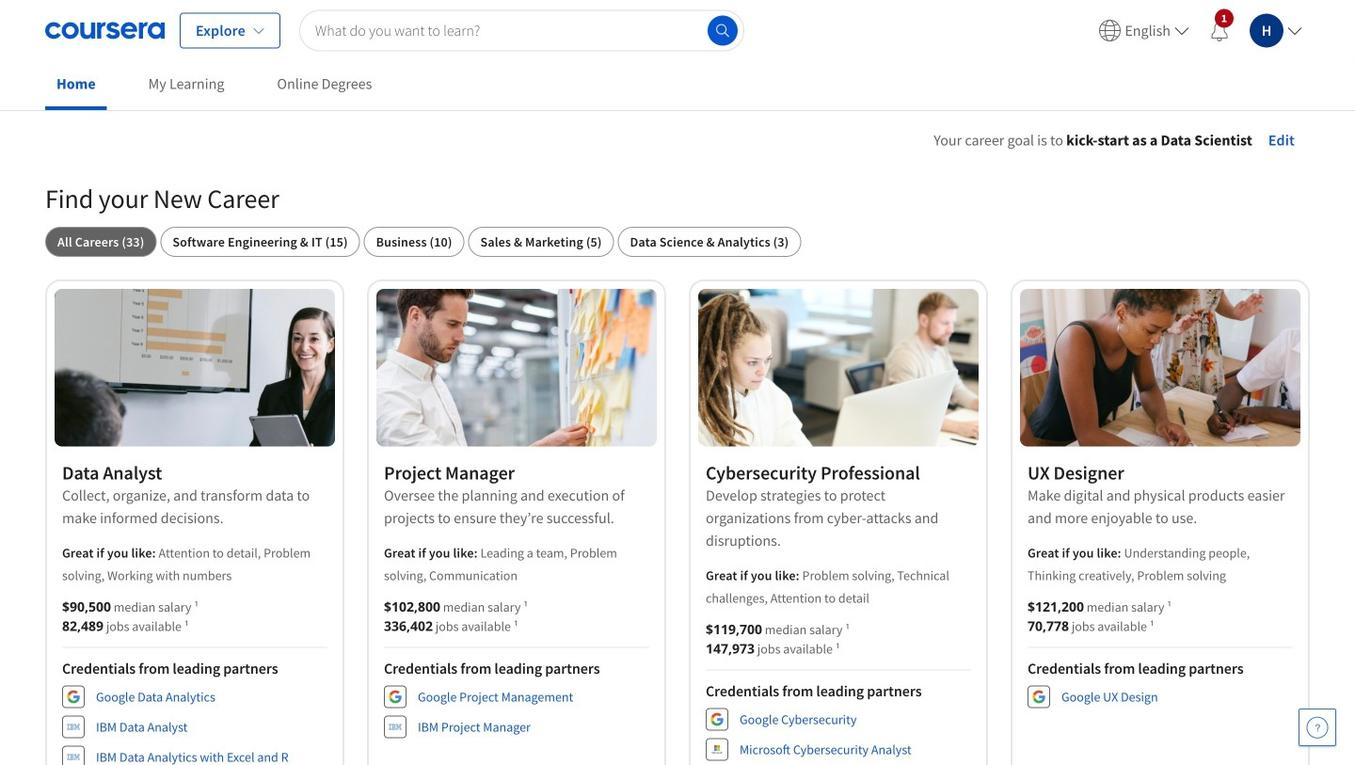 Task type: describe. For each thing, give the bounding box(es) containing it.
option group inside "career roles collection" element
[[45, 227, 1311, 257]]

coursera image
[[45, 16, 165, 46]]

help center image
[[1307, 717, 1330, 739]]

What do you want to learn? text field
[[299, 10, 745, 51]]

career roles collection element
[[34, 152, 1322, 766]]



Task type: vqa. For each thing, say whether or not it's contained in the screenshot.
option group within the Career Roles Collection Element
yes



Task type: locate. For each thing, give the bounding box(es) containing it.
option group
[[45, 227, 1311, 257]]

menu
[[1092, 0, 1311, 61]]

None button
[[45, 227, 157, 257], [160, 227, 360, 257], [364, 227, 465, 257], [468, 227, 614, 257], [618, 227, 802, 257], [45, 227, 157, 257], [160, 227, 360, 257], [364, 227, 465, 257], [468, 227, 614, 257], [618, 227, 802, 257]]

None search field
[[299, 10, 745, 51]]



